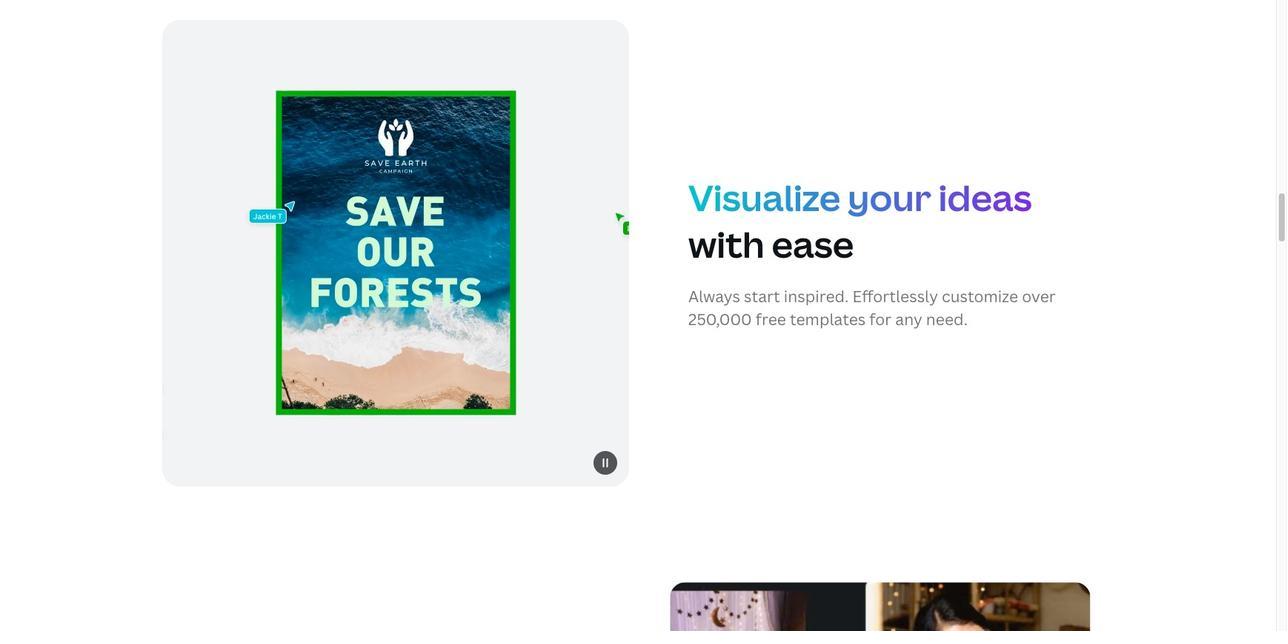 Task type: describe. For each thing, give the bounding box(es) containing it.
free
[[756, 309, 786, 330]]

always
[[689, 286, 741, 307]]

templates
[[790, 309, 866, 330]]

for
[[870, 309, 892, 330]]

inspired.
[[784, 286, 849, 307]]

customize
[[942, 286, 1019, 307]]

need.
[[926, 309, 968, 330]]



Task type: vqa. For each thing, say whether or not it's contained in the screenshot.
templates on the right of the page
yes



Task type: locate. For each thing, give the bounding box(es) containing it.
ideas
[[939, 174, 1032, 222]]

always start inspired. effortlessly customize over 250,000 free templates for any need.
[[689, 286, 1056, 330]]

start
[[744, 286, 780, 307]]

with
[[689, 220, 765, 268]]

visualize
[[689, 174, 841, 222]]

250,000
[[689, 309, 752, 330]]

visualize your ideas with ease
[[689, 174, 1032, 268]]

over
[[1022, 286, 1056, 307]]

your
[[848, 174, 932, 222]]

any
[[896, 309, 923, 330]]

ease
[[772, 220, 854, 268]]

effortlessly
[[853, 286, 938, 307]]



